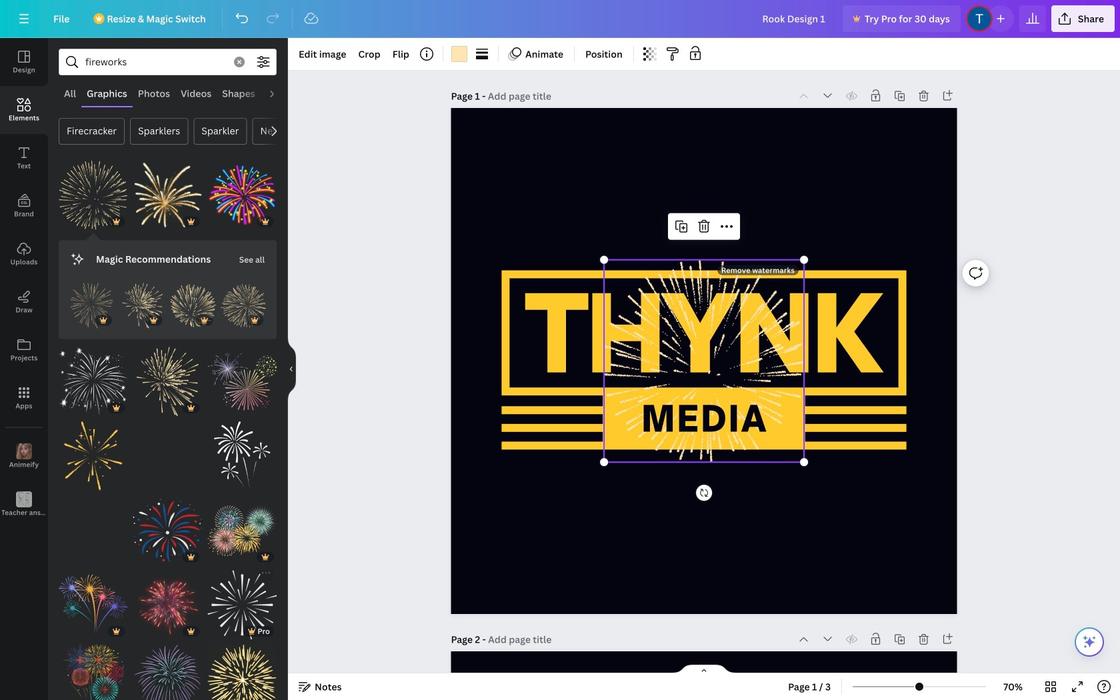 Task type: vqa. For each thing, say whether or not it's contained in the screenshot.
the watercolor fireworks explosion image
yes



Task type: locate. For each thing, give the bounding box(es) containing it.
0 vertical spatial fireworks image
[[59, 347, 128, 416]]

4th of july firework image
[[133, 496, 202, 565]]

#fee5b1 image
[[451, 46, 467, 62]]

0 vertical spatial page title text field
[[488, 89, 553, 103]]

main menu bar
[[0, 0, 1120, 38]]

neon fireworks image
[[208, 161, 277, 230]]

Design title text field
[[752, 5, 837, 32]]

red firework explosion watercolor image
[[133, 570, 202, 640]]

fireworks image
[[59, 347, 128, 416], [208, 496, 277, 565]]

burst contour fireworks firecracker explosion pattern image
[[208, 570, 277, 640]]

textured monoline new year fireworks & frame firework image
[[59, 422, 128, 491]]

group
[[59, 153, 128, 230], [133, 153, 202, 230], [208, 153, 277, 230], [69, 283, 115, 328], [120, 283, 165, 328], [170, 283, 216, 328], [221, 283, 266, 328], [59, 347, 128, 416], [133, 347, 202, 416], [208, 422, 277, 491], [133, 496, 202, 565], [208, 496, 277, 565], [59, 570, 128, 640], [133, 570, 202, 640], [208, 570, 277, 640], [59, 637, 128, 700], [133, 637, 202, 700], [208, 637, 277, 700]]

hide image
[[287, 337, 296, 401]]

0 horizontal spatial fireworks image
[[59, 347, 128, 416]]

watercolor fireworks explosion image
[[133, 161, 202, 230]]

glowing gradient nye various hand drawn group firework image
[[208, 347, 277, 416]]

firework explosion illustration image
[[59, 161, 128, 230], [604, 260, 804, 462], [69, 283, 115, 328], [120, 283, 165, 328], [170, 283, 216, 328], [221, 283, 266, 328], [133, 347, 202, 416]]

show pages image
[[672, 664, 736, 675]]

1 horizontal spatial fireworks image
[[208, 496, 277, 565]]

Page title text field
[[488, 89, 553, 103], [488, 633, 553, 646]]

side panel tab list
[[0, 38, 48, 529]]

canva assistant image
[[1082, 634, 1098, 650]]



Task type: describe. For each thing, give the bounding box(es) containing it.
1 vertical spatial page title text field
[[488, 633, 553, 646]]

1 vertical spatial fireworks image
[[208, 496, 277, 565]]

detailed storybook indian festival fireworks image
[[59, 645, 128, 700]]

subtle handdrawn ganesh chaturthi firework explosion image
[[208, 645, 277, 700]]

#fee5b1 image
[[451, 46, 467, 62]]

firework - new year element image
[[59, 570, 128, 640]]

gradient firework image
[[133, 645, 202, 700]]

Search elements search field
[[85, 49, 226, 75]]



